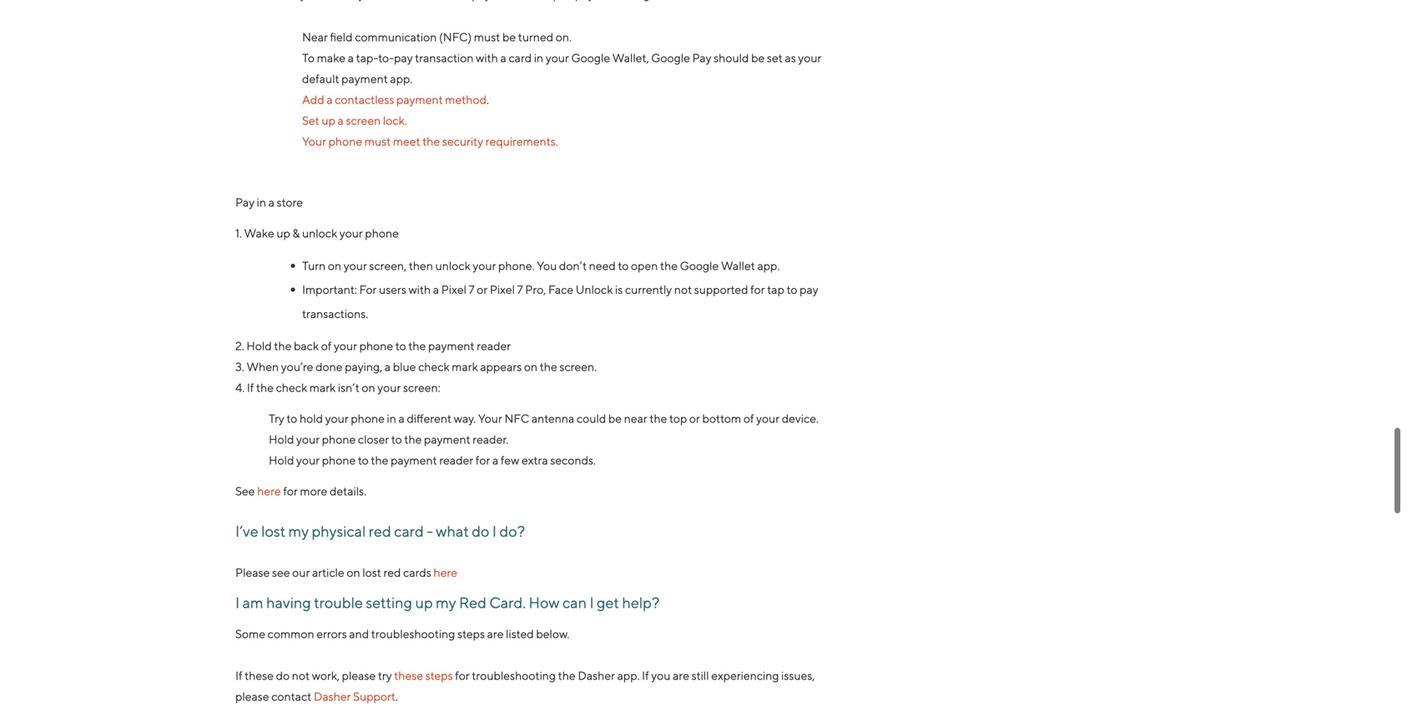 Task type: vqa. For each thing, say whether or not it's contained in the screenshot.
reader in Try to hold your phone in a different way. Your NFC antenna could be near the top or bottom of your device. Hold your phone closer to the payment reader. Hold your phone to the payment reader for a few extra seconds.
yes



Task type: describe. For each thing, give the bounding box(es) containing it.
your left device.
[[756, 412, 780, 426]]

should
[[714, 51, 749, 65]]

paying,
[[345, 360, 382, 374]]

you
[[651, 669, 671, 683]]

the down "when"
[[256, 381, 274, 395]]

extra
[[522, 453, 548, 467]]

1 vertical spatial mark
[[310, 381, 336, 395]]

here link for for more details.
[[257, 484, 281, 498]]

screen.
[[560, 360, 597, 374]]

the left the screen.
[[540, 360, 558, 374]]

near field communication (nfc) must be turned on. to make a tap-to-pay transaction with a card in your google wallet, google pay should be set as your default payment app. add a contactless payment method . set up a screen lock. your phone must meet the security requirements.
[[302, 30, 822, 148]]

work,
[[312, 669, 340, 683]]

2 horizontal spatial be
[[751, 51, 765, 65]]

on right appears
[[524, 360, 538, 374]]

1 horizontal spatial my
[[436, 594, 456, 612]]

1 vertical spatial here
[[434, 566, 458, 580]]

as
[[785, 51, 796, 65]]

communication
[[355, 30, 437, 44]]

supported
[[694, 283, 748, 296]]

seconds.
[[550, 453, 596, 467]]

i am having trouble setting up my red card. how can i get help?
[[235, 594, 660, 612]]

your down the hold
[[296, 433, 320, 446]]

1 horizontal spatial please
[[342, 669, 376, 683]]

0 vertical spatial steps
[[458, 627, 485, 641]]

(nfc)
[[439, 30, 472, 44]]

your right the hold
[[325, 412, 349, 426]]

1 vertical spatial red
[[384, 566, 401, 580]]

dasher support link
[[314, 690, 396, 704]]

a left screen
[[338, 113, 344, 127]]

be inside try to hold your phone in a different way. your nfc antenna could be near the top or bottom of your device. hold your phone closer to the payment reader. hold your phone to the payment reader for a few extra seconds.
[[609, 412, 622, 426]]

screen,
[[369, 259, 407, 272]]

your phone must meet the security requirements. link
[[302, 134, 558, 148]]

for left "more"
[[283, 484, 298, 498]]

0 horizontal spatial be
[[503, 30, 516, 44]]

you
[[537, 259, 557, 272]]

reader.
[[473, 433, 509, 446]]

turned
[[518, 30, 554, 44]]

a left store
[[269, 195, 275, 209]]

the up blue
[[409, 339, 426, 353]]

you're
[[281, 360, 313, 374]]

field
[[330, 30, 353, 44]]

physical
[[312, 522, 366, 540]]

way.
[[454, 412, 476, 426]]

1 vertical spatial up
[[277, 226, 290, 240]]

0 vertical spatial red
[[369, 522, 391, 540]]

google up supported
[[680, 259, 719, 272]]

to inside "important: for users with a pixel 7 or pixel 7 pro, face unlock is currently not supported for tap to pay transactions."
[[787, 283, 798, 296]]

0 vertical spatial check
[[418, 360, 450, 374]]

your up done at the bottom left of the page
[[334, 339, 357, 353]]

the down different
[[404, 433, 422, 446]]

a right add
[[327, 92, 333, 106]]

set
[[767, 51, 783, 65]]

near
[[302, 30, 328, 44]]

please inside for troubleshooting the dasher app. if you are still experiencing issues, please contact
[[235, 690, 269, 704]]

your down on.
[[546, 51, 569, 65]]

&
[[293, 226, 300, 240]]

to right try
[[287, 412, 297, 426]]

1 vertical spatial check
[[276, 381, 307, 395]]

red
[[459, 594, 487, 612]]

1 vertical spatial app.
[[758, 259, 780, 272]]

requirements.
[[486, 134, 558, 148]]

card inside near field communication (nfc) must be turned on. to make a tap-to-pay transaction with a card in your google wallet, google pay should be set as your default payment app. add a contactless payment method . set up a screen lock. your phone must meet the security requirements.
[[509, 51, 532, 65]]

1 horizontal spatial unlock
[[435, 259, 471, 272]]

having
[[266, 594, 311, 612]]

done
[[316, 360, 343, 374]]

listed
[[506, 627, 534, 641]]

please see our article on lost red cards here
[[235, 566, 458, 580]]

phone up screen,
[[365, 226, 399, 240]]

wallet,
[[613, 51, 649, 65]]

need
[[589, 259, 616, 272]]

payment up contactless
[[342, 72, 388, 85]]

1 vertical spatial dasher
[[314, 690, 351, 704]]

tap
[[767, 283, 785, 296]]

few
[[501, 453, 520, 467]]

some common errors and troubleshooting steps are listed below.
[[235, 627, 570, 641]]

reader inside try to hold your phone in a different way. your nfc antenna could be near the top or bottom of your device. hold your phone closer to the payment reader. hold your phone to the payment reader for a few extra seconds.
[[439, 453, 474, 467]]

can
[[563, 594, 587, 612]]

0 vertical spatial here
[[257, 484, 281, 498]]

closer
[[358, 433, 389, 446]]

then
[[409, 259, 433, 272]]

1 horizontal spatial i
[[492, 522, 497, 540]]

more
[[300, 484, 328, 498]]

phone up details.
[[322, 453, 356, 467]]

card.
[[490, 594, 526, 612]]

dasher inside for troubleshooting the dasher app. if you are still experiencing issues, please contact
[[578, 669, 615, 683]]

0 horizontal spatial if
[[235, 669, 243, 683]]

payment up lock.
[[397, 92, 443, 106]]

do?
[[500, 522, 525, 540]]

in inside near field communication (nfc) must be turned on. to make a tap-to-pay transaction with a card in your google wallet, google pay should be set as your default payment app. add a contactless payment method . set up a screen lock. your phone must meet the security requirements.
[[534, 51, 544, 65]]

4.
[[235, 381, 245, 395]]

to right closer
[[391, 433, 402, 446]]

3.
[[235, 360, 244, 374]]

or inside try to hold your phone in a different way. your nfc antenna could be near the top or bottom of your device. hold your phone closer to the payment reader. hold your phone to the payment reader for a few extra seconds.
[[690, 412, 700, 426]]

and
[[349, 627, 369, 641]]

the down closer
[[371, 453, 389, 467]]

2 vertical spatial hold
[[269, 453, 294, 467]]

1 vertical spatial lost
[[363, 566, 381, 580]]

0 vertical spatial lost
[[261, 522, 286, 540]]

face
[[548, 283, 574, 296]]

phone up closer
[[351, 412, 385, 426]]

to down closer
[[358, 453, 369, 467]]

try
[[269, 412, 284, 426]]

try to hold your phone in a different way. your nfc antenna could be near the top or bottom of your device. hold your phone closer to the payment reader. hold your phone to the payment reader for a few extra seconds.
[[269, 412, 819, 467]]

payment inside 2. hold the back of your phone to the payment reader 3. when you're done paying, a blue check mark appears on the screen. 4. if the check mark isn't on your screen:
[[428, 339, 475, 353]]

pay in a store
[[235, 195, 303, 209]]

dasher support .
[[314, 690, 398, 704]]

security
[[442, 134, 483, 148]]

your up for
[[344, 259, 367, 272]]

0 vertical spatial do
[[472, 522, 490, 540]]

screen:
[[403, 381, 441, 395]]

transaction
[[415, 51, 474, 65]]

set up a screen lock. link
[[302, 113, 407, 127]]

1 horizontal spatial must
[[474, 30, 500, 44]]

below.
[[536, 627, 570, 641]]

currently
[[625, 283, 672, 296]]

help?
[[622, 594, 660, 612]]

a left different
[[399, 412, 405, 426]]

troubleshooting inside for troubleshooting the dasher app. if you are still experiencing issues, please contact
[[472, 669, 556, 683]]

google down on.
[[571, 51, 610, 65]]

wake
[[244, 226, 274, 240]]

these steps link
[[394, 669, 453, 683]]

1 vertical spatial not
[[292, 669, 310, 683]]

2 horizontal spatial up
[[415, 594, 433, 612]]

here link for please see our article on lost red cards here
[[434, 566, 458, 580]]

phone down the hold
[[322, 433, 356, 446]]

on right 'isn't'
[[362, 381, 375, 395]]

1 7 from the left
[[469, 283, 475, 296]]

1 vertical spatial in
[[257, 195, 266, 209]]

your right as
[[798, 51, 822, 65]]

important: for users with a pixel 7 or pixel 7 pro, face unlock is currently not supported for tap to pay transactions.
[[302, 283, 819, 320]]

cards
[[403, 566, 432, 580]]

get
[[597, 594, 619, 612]]

to inside 2. hold the back of your phone to the payment reader 3. when you're done paying, a blue check mark appears on the screen. 4. if the check mark isn't on your screen:
[[396, 339, 406, 353]]

set
[[302, 113, 320, 127]]

a left the tap-
[[348, 51, 354, 65]]

errors
[[317, 627, 347, 641]]

0 horizontal spatial card
[[394, 522, 424, 540]]

your up "more"
[[296, 453, 320, 467]]

try
[[378, 669, 392, 683]]

1 vertical spatial hold
[[269, 433, 294, 446]]

payment down different
[[391, 453, 437, 467]]

when
[[247, 360, 279, 374]]

the inside for troubleshooting the dasher app. if you are still experiencing issues, please contact
[[558, 669, 576, 683]]

contactless
[[335, 92, 394, 106]]

for
[[359, 283, 377, 296]]

phone inside 2. hold the back of your phone to the payment reader 3. when you're done paying, a blue check mark appears on the screen. 4. if the check mark isn't on your screen:
[[360, 339, 393, 353]]

bottom
[[703, 412, 742, 426]]



Task type: locate. For each thing, give the bounding box(es) containing it.
phone
[[329, 134, 362, 148], [365, 226, 399, 240], [360, 339, 393, 353], [351, 412, 385, 426], [322, 433, 356, 446], [322, 453, 356, 467]]

reader inside 2. hold the back of your phone to the payment reader 3. when you're done paying, a blue check mark appears on the screen. 4. if the check mark isn't on your screen:
[[477, 339, 511, 353]]

the left top
[[650, 412, 667, 426]]

pay inside "important: for users with a pixel 7 or pixel 7 pro, face unlock is currently not supported for tap to pay transactions."
[[800, 283, 819, 296]]

2 horizontal spatial if
[[642, 669, 649, 683]]

here link right cards
[[434, 566, 458, 580]]

hold up see here for more details.
[[269, 453, 294, 467]]

contact
[[271, 690, 312, 704]]

reader up appears
[[477, 339, 511, 353]]

1 vertical spatial pay
[[235, 195, 255, 209]]

these right try
[[394, 669, 423, 683]]

red left cards
[[384, 566, 401, 580]]

isn't
[[338, 381, 360, 395]]

0 vertical spatial troubleshooting
[[371, 627, 455, 641]]

a inside 2. hold the back of your phone to the payment reader 3. when you're done paying, a blue check mark appears on the screen. 4. if the check mark isn't on your screen:
[[385, 360, 391, 374]]

google
[[571, 51, 610, 65], [651, 51, 690, 65], [680, 259, 719, 272]]

back
[[294, 339, 319, 353]]

2.
[[235, 339, 244, 353]]

some
[[235, 627, 265, 641]]

card down the turned
[[509, 51, 532, 65]]

0 horizontal spatial unlock
[[302, 226, 337, 240]]

lost right i've
[[261, 522, 286, 540]]

here right cards
[[434, 566, 458, 580]]

near
[[624, 412, 648, 426]]

1 horizontal spatial pay
[[800, 283, 819, 296]]

the down below.
[[558, 669, 576, 683]]

lost
[[261, 522, 286, 540], [363, 566, 381, 580]]

or left the pro, in the top left of the page
[[477, 283, 488, 296]]

0 horizontal spatial are
[[487, 627, 504, 641]]

. down these steps link
[[396, 690, 398, 704]]

pay right tap
[[800, 283, 819, 296]]

of inside try to hold your phone in a different way. your nfc antenna could be near the top or bottom of your device. hold your phone closer to the payment reader. hold your phone to the payment reader for a few extra seconds.
[[744, 412, 754, 426]]

1 pixel from the left
[[441, 283, 467, 296]]

1 vertical spatial troubleshooting
[[472, 669, 556, 683]]

app. inside near field communication (nfc) must be turned on. to make a tap-to-pay transaction with a card in your google wallet, google pay should be set as your default payment app. add a contactless payment method . set up a screen lock. your phone must meet the security requirements.
[[390, 72, 413, 85]]

top
[[670, 412, 687, 426]]

0 vertical spatial app.
[[390, 72, 413, 85]]

for troubleshooting the dasher app. if you are still experiencing issues, please contact
[[235, 669, 815, 704]]

if inside for troubleshooting the dasher app. if you are still experiencing issues, please contact
[[642, 669, 649, 683]]

my
[[288, 522, 309, 540], [436, 594, 456, 612]]

0 vertical spatial pay
[[693, 51, 712, 65]]

payment
[[342, 72, 388, 85], [397, 92, 443, 106], [428, 339, 475, 353], [424, 433, 471, 446], [391, 453, 437, 467]]

not inside "important: for users with a pixel 7 or pixel 7 pro, face unlock is currently not supported for tap to pay transactions."
[[674, 283, 692, 296]]

mark down done at the bottom left of the page
[[310, 381, 336, 395]]

1 vertical spatial my
[[436, 594, 456, 612]]

pay inside near field communication (nfc) must be turned on. to make a tap-to-pay transaction with a card in your google wallet, google pay should be set as your default payment app. add a contactless payment method . set up a screen lock. your phone must meet the security requirements.
[[693, 51, 712, 65]]

or right top
[[690, 412, 700, 426]]

0 horizontal spatial these
[[245, 669, 274, 683]]

turn
[[302, 259, 326, 272]]

0 horizontal spatial 7
[[469, 283, 475, 296]]

your inside try to hold your phone in a different way. your nfc antenna could be near the top or bottom of your device. hold your phone closer to the payment reader. hold your phone to the payment reader for a few extra seconds.
[[478, 412, 502, 426]]

0 vertical spatial in
[[534, 51, 544, 65]]

could
[[577, 412, 606, 426]]

1 these from the left
[[245, 669, 274, 683]]

0 horizontal spatial not
[[292, 669, 310, 683]]

trouble
[[314, 594, 363, 612]]

1 horizontal spatial steps
[[458, 627, 485, 641]]

0 vertical spatial of
[[321, 339, 332, 353]]

my down see here for more details.
[[288, 522, 309, 540]]

for inside "important: for users with a pixel 7 or pixel 7 pro, face unlock is currently not supported for tap to pay transactions."
[[751, 283, 765, 296]]

i left get on the bottom
[[590, 594, 594, 612]]

1 horizontal spatial app.
[[617, 669, 640, 683]]

1 vertical spatial must
[[365, 134, 391, 148]]

steps right try
[[426, 669, 453, 683]]

0 horizontal spatial .
[[396, 690, 398, 704]]

a left few
[[493, 453, 499, 467]]

pro,
[[525, 283, 546, 296]]

on right turn
[[328, 259, 342, 272]]

0 vertical spatial pay
[[394, 51, 413, 65]]

open
[[631, 259, 658, 272]]

up right "set" at top
[[322, 113, 336, 127]]

1 horizontal spatial or
[[690, 412, 700, 426]]

1 horizontal spatial here
[[434, 566, 458, 580]]

1 horizontal spatial are
[[673, 669, 690, 683]]

of right bottom on the right bottom
[[744, 412, 754, 426]]

do
[[472, 522, 490, 540], [276, 669, 290, 683]]

hold
[[247, 339, 272, 353], [269, 433, 294, 446], [269, 453, 294, 467]]

of inside 2. hold the back of your phone to the payment reader 3. when you're done paying, a blue check mark appears on the screen. 4. if the check mark isn't on your screen:
[[321, 339, 332, 353]]

app. inside for troubleshooting the dasher app. if you are still experiencing issues, please contact
[[617, 669, 640, 683]]

with
[[476, 51, 498, 65], [409, 283, 431, 296]]

payment up screen:
[[428, 339, 475, 353]]

for inside try to hold your phone in a different way. your nfc antenna could be near the top or bottom of your device. hold your phone closer to the payment reader. hold your phone to the payment reader for a few extra seconds.
[[476, 453, 490, 467]]

to
[[302, 51, 315, 65]]

steps down red
[[458, 627, 485, 641]]

antenna
[[532, 412, 575, 426]]

or
[[477, 283, 488, 296], [690, 412, 700, 426]]

pay left "should"
[[693, 51, 712, 65]]

2 7 from the left
[[517, 283, 523, 296]]

for left tap
[[751, 283, 765, 296]]

0 horizontal spatial with
[[409, 283, 431, 296]]

hold
[[300, 412, 323, 426]]

store
[[277, 195, 303, 209]]

2 pixel from the left
[[490, 283, 515, 296]]

0 vertical spatial mark
[[452, 360, 478, 374]]

dasher left you
[[578, 669, 615, 683]]

0 horizontal spatial in
[[257, 195, 266, 209]]

not
[[674, 283, 692, 296], [292, 669, 310, 683]]

dasher down work,
[[314, 690, 351, 704]]

must right (nfc)
[[474, 30, 500, 44]]

2 horizontal spatial app.
[[758, 259, 780, 272]]

0 vertical spatial my
[[288, 522, 309, 540]]

the inside near field communication (nfc) must be turned on. to make a tap-to-pay transaction with a card in your google wallet, google pay should be set as your default payment app. add a contactless payment method . set up a screen lock. your phone must meet the security requirements.
[[423, 134, 440, 148]]

with inside "important: for users with a pixel 7 or pixel 7 pro, face unlock is currently not supported for tap to pay transactions."
[[409, 283, 431, 296]]

must down screen
[[365, 134, 391, 148]]

please
[[235, 566, 270, 580]]

your
[[302, 134, 326, 148], [478, 412, 502, 426]]

to
[[618, 259, 629, 272], [787, 283, 798, 296], [396, 339, 406, 353], [287, 412, 297, 426], [391, 433, 402, 446], [358, 453, 369, 467]]

0 horizontal spatial please
[[235, 690, 269, 704]]

i left 'am'
[[235, 594, 240, 612]]

your inside near field communication (nfc) must be turned on. to make a tap-to-pay transaction with a card in your google wallet, google pay should be set as your default payment app. add a contactless payment method . set up a screen lock. your phone must meet the security requirements.
[[302, 134, 326, 148]]

0 vertical spatial reader
[[477, 339, 511, 353]]

2 vertical spatial app.
[[617, 669, 640, 683]]

i've lost my physical red card - what do i do?
[[235, 522, 525, 540]]

1 horizontal spatial up
[[322, 113, 336, 127]]

payment down the way.
[[424, 433, 471, 446]]

pixel down phone.
[[490, 283, 515, 296]]

1 vertical spatial card
[[394, 522, 424, 540]]

to-
[[378, 51, 394, 65]]

unlock
[[302, 226, 337, 240], [435, 259, 471, 272]]

phone up paying,
[[360, 339, 393, 353]]

troubleshooting down setting
[[371, 627, 455, 641]]

your down blue
[[378, 381, 401, 395]]

in up closer
[[387, 412, 396, 426]]

these up contact
[[245, 669, 274, 683]]

a right transaction
[[501, 51, 507, 65]]

.
[[487, 92, 489, 106], [396, 690, 398, 704]]

users
[[379, 283, 406, 296]]

of right back
[[321, 339, 332, 353]]

0 horizontal spatial mark
[[310, 381, 336, 395]]

in inside try to hold your phone in a different way. your nfc antenna could be near the top or bottom of your device. hold your phone closer to the payment reader. hold your phone to the payment reader for a few extra seconds.
[[387, 412, 396, 426]]

1 vertical spatial or
[[690, 412, 700, 426]]

1 horizontal spatial lost
[[363, 566, 381, 580]]

i've
[[235, 522, 259, 540]]

your up reader.
[[478, 412, 502, 426]]

pay
[[693, 51, 712, 65], [235, 195, 255, 209]]

be left near
[[609, 412, 622, 426]]

details.
[[330, 484, 367, 498]]

0 horizontal spatial troubleshooting
[[371, 627, 455, 641]]

pixel
[[441, 283, 467, 296], [490, 283, 515, 296]]

1 horizontal spatial dasher
[[578, 669, 615, 683]]

for right these steps link
[[455, 669, 470, 683]]

1 vertical spatial do
[[276, 669, 290, 683]]

is
[[615, 283, 623, 296]]

1 horizontal spatial with
[[476, 51, 498, 65]]

unlock right then
[[435, 259, 471, 272]]

your right &
[[340, 226, 363, 240]]

turn on your screen, then unlock your phone. you don't need to open the google wallet app.
[[302, 259, 780, 272]]

1 vertical spatial pay
[[800, 283, 819, 296]]

article
[[312, 566, 345, 580]]

if inside 2. hold the back of your phone to the payment reader 3. when you're done paying, a blue check mark appears on the screen. 4. if the check mark isn't on your screen:
[[247, 381, 254, 395]]

1 horizontal spatial be
[[609, 412, 622, 426]]

1.
[[235, 226, 242, 240]]

0 horizontal spatial i
[[235, 594, 240, 612]]

are inside for troubleshooting the dasher app. if you are still experiencing issues, please contact
[[673, 669, 690, 683]]

1 horizontal spatial card
[[509, 51, 532, 65]]

0 horizontal spatial up
[[277, 226, 290, 240]]

the right the meet
[[423, 134, 440, 148]]

0 vertical spatial not
[[674, 283, 692, 296]]

. up requirements.
[[487, 92, 489, 106]]

1 horizontal spatial pay
[[693, 51, 712, 65]]

7
[[469, 283, 475, 296], [517, 283, 523, 296]]

do right what
[[472, 522, 490, 540]]

troubleshooting
[[371, 627, 455, 641], [472, 669, 556, 683]]

for inside for troubleshooting the dasher app. if you are still experiencing issues, please contact
[[455, 669, 470, 683]]

1 vertical spatial steps
[[426, 669, 453, 683]]

be
[[503, 30, 516, 44], [751, 51, 765, 65], [609, 412, 622, 426]]

card
[[509, 51, 532, 65], [394, 522, 424, 540]]

0 vertical spatial must
[[474, 30, 500, 44]]

app. up add a contactless payment method link
[[390, 72, 413, 85]]

default
[[302, 72, 339, 85]]

our
[[292, 566, 310, 580]]

2 these from the left
[[394, 669, 423, 683]]

on
[[328, 259, 342, 272], [524, 360, 538, 374], [362, 381, 375, 395], [347, 566, 360, 580]]

app. up tap
[[758, 259, 780, 272]]

here right see
[[257, 484, 281, 498]]

0 horizontal spatial pixel
[[441, 283, 467, 296]]

2 horizontal spatial i
[[590, 594, 594, 612]]

hold inside 2. hold the back of your phone to the payment reader 3. when you're done paying, a blue check mark appears on the screen. 4. if the check mark isn't on your screen:
[[247, 339, 272, 353]]

unlock right &
[[302, 226, 337, 240]]

1 vertical spatial are
[[673, 669, 690, 683]]

0 horizontal spatial here
[[257, 484, 281, 498]]

on right article
[[347, 566, 360, 580]]

please up dasher support .
[[342, 669, 376, 683]]

app. left you
[[617, 669, 640, 683]]

2. hold the back of your phone to the payment reader 3. when you're done paying, a blue check mark appears on the screen. 4. if the check mark isn't on your screen:
[[235, 339, 597, 395]]

your down "set" at top
[[302, 134, 326, 148]]

with down then
[[409, 283, 431, 296]]

pay down communication
[[394, 51, 413, 65]]

the left back
[[274, 339, 292, 353]]

up left &
[[277, 226, 290, 240]]

see
[[235, 484, 255, 498]]

i
[[492, 522, 497, 540], [235, 594, 240, 612], [590, 594, 594, 612]]

your left phone.
[[473, 259, 496, 272]]

1 horizontal spatial pixel
[[490, 283, 515, 296]]

dasher
[[578, 669, 615, 683], [314, 690, 351, 704]]

0 horizontal spatial pay
[[394, 51, 413, 65]]

to right need
[[618, 259, 629, 272]]

1 horizontal spatial mark
[[452, 360, 478, 374]]

1 horizontal spatial not
[[674, 283, 692, 296]]

0 vertical spatial card
[[509, 51, 532, 65]]

or inside "important: for users with a pixel 7 or pixel 7 pro, face unlock is currently not supported for tap to pay transactions."
[[477, 283, 488, 296]]

0 horizontal spatial dasher
[[314, 690, 351, 704]]

1 horizontal spatial in
[[387, 412, 396, 426]]

0 vertical spatial your
[[302, 134, 326, 148]]

phone inside near field communication (nfc) must be turned on. to make a tap-to-pay transaction with a card in your google wallet, google pay should be set as your default payment app. add a contactless payment method . set up a screen lock. your phone must meet the security requirements.
[[329, 134, 362, 148]]

0 horizontal spatial app.
[[390, 72, 413, 85]]

pay inside near field communication (nfc) must be turned on. to make a tap-to-pay transaction with a card in your google wallet, google pay should be set as your default payment app. add a contactless payment method . set up a screen lock. your phone must meet the security requirements.
[[394, 51, 413, 65]]

google right the wallet,
[[651, 51, 690, 65]]

check down you're
[[276, 381, 307, 395]]

to right tap
[[787, 283, 798, 296]]

common
[[268, 627, 314, 641]]

1 vertical spatial here link
[[434, 566, 458, 580]]

the right open
[[660, 259, 678, 272]]

steps
[[458, 627, 485, 641], [426, 669, 453, 683]]

phone down set up a screen lock. link
[[329, 134, 362, 148]]

are left the listed in the bottom of the page
[[487, 627, 504, 641]]

with inside near field communication (nfc) must be turned on. to make a tap-to-pay transaction with a card in your google wallet, google pay should be set as your default payment app. add a contactless payment method . set up a screen lock. your phone must meet the security requirements.
[[476, 51, 498, 65]]

0 horizontal spatial your
[[302, 134, 326, 148]]

0 horizontal spatial my
[[288, 522, 309, 540]]

my left red
[[436, 594, 456, 612]]

. inside near field communication (nfc) must be turned on. to make a tap-to-pay transaction with a card in your google wallet, google pay should be set as your default payment app. add a contactless payment method . set up a screen lock. your phone must meet the security requirements.
[[487, 92, 489, 106]]

here link right see
[[257, 484, 281, 498]]

a inside "important: for users with a pixel 7 or pixel 7 pro, face unlock is currently not supported for tap to pay transactions."
[[433, 283, 439, 296]]

1 horizontal spatial your
[[478, 412, 502, 426]]

mark left appears
[[452, 360, 478, 374]]

1 vertical spatial be
[[751, 51, 765, 65]]

blue
[[393, 360, 416, 374]]

appears
[[480, 360, 522, 374]]

transactions.
[[302, 307, 368, 320]]

0 horizontal spatial of
[[321, 339, 332, 353]]

1 horizontal spatial here link
[[434, 566, 458, 580]]

1 vertical spatial with
[[409, 283, 431, 296]]

up inside near field communication (nfc) must be turned on. to make a tap-to-pay transaction with a card in your google wallet, google pay should be set as your default payment app. add a contactless payment method . set up a screen lock. your phone must meet the security requirements.
[[322, 113, 336, 127]]

in left store
[[257, 195, 266, 209]]

0 vertical spatial are
[[487, 627, 504, 641]]

am
[[243, 594, 263, 612]]

0 vertical spatial with
[[476, 51, 498, 65]]

add
[[302, 92, 324, 106]]

1 horizontal spatial 7
[[517, 283, 523, 296]]

a down then
[[433, 283, 439, 296]]

see here for more details.
[[235, 484, 367, 498]]

app.
[[390, 72, 413, 85], [758, 259, 780, 272], [617, 669, 640, 683]]

be left the turned
[[503, 30, 516, 44]]

device.
[[782, 412, 819, 426]]

0 vertical spatial or
[[477, 283, 488, 296]]

here link
[[257, 484, 281, 498], [434, 566, 458, 580]]

0 vertical spatial unlock
[[302, 226, 337, 240]]

if down 'some'
[[235, 669, 243, 683]]

1 vertical spatial please
[[235, 690, 269, 704]]

2 vertical spatial up
[[415, 594, 433, 612]]

1 vertical spatial unlock
[[435, 259, 471, 272]]

on.
[[556, 30, 572, 44]]

i left the do?
[[492, 522, 497, 540]]

important:
[[302, 283, 357, 296]]

tap-
[[356, 51, 378, 65]]

1 vertical spatial your
[[478, 412, 502, 426]]

1 vertical spatial .
[[396, 690, 398, 704]]

add a contactless payment method link
[[302, 92, 487, 106]]

still
[[692, 669, 709, 683]]

1 horizontal spatial these
[[394, 669, 423, 683]]

0 vertical spatial please
[[342, 669, 376, 683]]

if these do not work, please try these steps
[[235, 669, 453, 683]]

these
[[245, 669, 274, 683], [394, 669, 423, 683]]

lock.
[[383, 113, 407, 127]]

1 horizontal spatial do
[[472, 522, 490, 540]]

1 horizontal spatial troubleshooting
[[472, 669, 556, 683]]

are
[[487, 627, 504, 641], [673, 669, 690, 683]]

0 horizontal spatial must
[[365, 134, 391, 148]]



